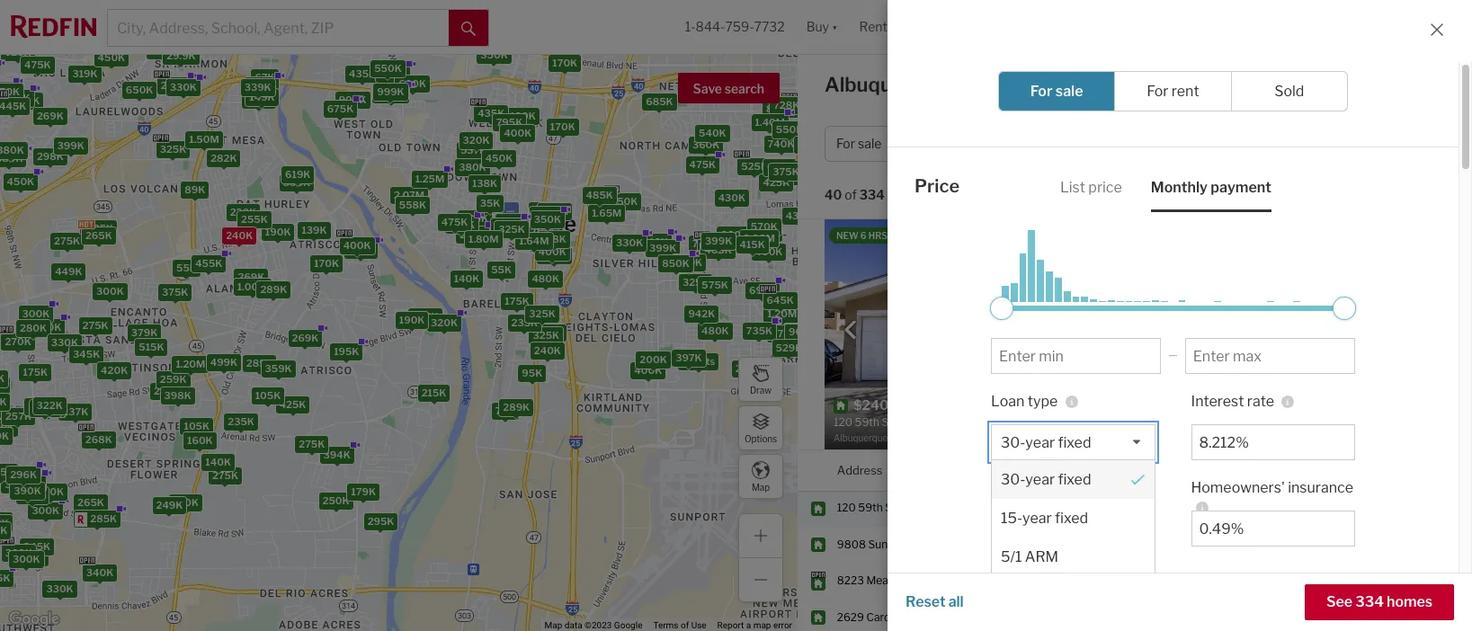 Task type: describe. For each thing, give the bounding box(es) containing it.
trl
[[928, 538, 941, 551]]

ne
[[931, 611, 946, 624]]

1 vertical spatial 435k
[[477, 107, 504, 120]]

for inside button
[[837, 136, 855, 151]]

0 horizontal spatial 430k
[[718, 191, 745, 203]]

2629 cardenas dr ne albuquerque
[[837, 611, 1012, 624]]

339k
[[244, 80, 271, 93]]

0 vertical spatial 750k
[[611, 195, 638, 207]]

data
[[565, 621, 583, 631]]

terms of use
[[653, 621, 707, 631]]

0 horizontal spatial 240k
[[225, 229, 253, 241]]

0 horizontal spatial 425k
[[279, 398, 306, 411]]

459k
[[248, 79, 275, 91]]

monthly payment element
[[1151, 163, 1272, 212]]

st
[[885, 501, 896, 515]]

0 vertical spatial 320k
[[462, 133, 489, 146]]

0 horizontal spatial 340k
[[4, 478, 32, 491]]

0 horizontal spatial 289k
[[260, 283, 287, 296]]

1 horizontal spatial 450k
[[97, 51, 125, 64]]

120
[[837, 501, 856, 515]]

270k
[[4, 335, 31, 347]]

see
[[1327, 594, 1353, 611]]

beds button
[[1135, 451, 1163, 491]]

300k up google image
[[12, 552, 40, 565]]

hoa
[[1150, 341, 1173, 354]]

330k down 29.9k
[[169, 80, 196, 93]]

fixed for list box containing 30-year fixed
[[1058, 434, 1092, 451]]

homes
[[993, 73, 1060, 96]]

$169
[[1300, 611, 1326, 624]]

225k left 2
[[459, 228, 486, 241]]

9808 sun chaser trl sw
[[837, 538, 962, 551]]

0 vertical spatial 140k
[[453, 272, 479, 285]]

330k right 270k
[[51, 336, 78, 349]]

market insights
[[1247, 78, 1355, 95]]

1 vertical spatial 170k
[[550, 120, 575, 133]]

0 vertical spatial 138k
[[472, 176, 497, 189]]

1 horizontal spatial 285k
[[246, 357, 273, 369]]

0 horizontal spatial 298k
[[36, 150, 63, 162]]

1 vertical spatial 265k
[[77, 496, 104, 509]]

0 vertical spatial 265k
[[85, 229, 112, 242]]

1 horizontal spatial 175k
[[504, 295, 529, 308]]

0 vertical spatial 480k
[[540, 249, 568, 261]]

15-year fixed
[[1001, 510, 1088, 527]]

300k up 270k
[[22, 307, 49, 319]]

sale
[[1095, 73, 1136, 96]]

favorite this home image
[[1148, 418, 1169, 440]]

built
[[1337, 292, 1360, 306]]

0 horizontal spatial 249k
[[156, 498, 182, 511]]

2 horizontal spatial 399k
[[705, 234, 732, 247]]

1 vertical spatial 475k
[[689, 158, 716, 171]]

2 horizontal spatial 340k
[[86, 566, 113, 578]]

2 horizontal spatial 215k
[[735, 362, 760, 374]]

1 vertical spatial 345k
[[23, 540, 50, 553]]

1 vertical spatial 480k
[[531, 272, 559, 284]]

268k
[[85, 433, 112, 445]]

albuquerque,
[[825, 73, 951, 96]]

1 horizontal spatial price button
[[1030, 451, 1058, 491]]

2 units
[[499, 216, 532, 228]]

reset all
[[906, 594, 964, 611]]

1 horizontal spatial 249k
[[347, 243, 374, 256]]

0 vertical spatial 425k
[[763, 175, 789, 188]]

0 vertical spatial 475k
[[24, 58, 50, 70]]

1.05m
[[375, 88, 405, 101]]

sw inside 9808 sun chaser trl sw link
[[943, 538, 962, 551]]

Sold checkbox
[[1231, 71, 1348, 112]]

error
[[774, 621, 792, 631]]

3 16 from the top
[[1356, 611, 1369, 624]]

view
[[1353, 422, 1382, 437]]

1 vertical spatial 1.20m
[[175, 357, 205, 370]]

3 albuquerque from the top
[[947, 611, 1012, 624]]

225k up 1.80m
[[448, 218, 474, 231]]

maximum price slider
[[1333, 296, 1356, 320]]

recommended
[[982, 187, 1073, 203]]

fixed for 30-year fixed element on the right of page
[[1058, 471, 1092, 488]]

6 for 6 hrs
[[1356, 501, 1363, 515]]

0 horizontal spatial 175k
[[22, 365, 47, 378]]

sq.
[[1399, 317, 1416, 330]]

1 vertical spatial 390k
[[13, 485, 41, 497]]

300k down 315k
[[31, 504, 59, 517]]

type for loan type
[[1028, 393, 1058, 410]]

for for for rent option
[[1147, 83, 1169, 100]]

2 30- from the top
[[1001, 471, 1026, 488]]

0 vertical spatial 850k
[[751, 226, 778, 239]]

280k up 270k
[[19, 322, 46, 334]]

0 horizontal spatial 550k
[[374, 62, 401, 75]]

0 horizontal spatial price button
[[923, 126, 1000, 162]]

795k
[[496, 116, 522, 129]]

375k up the "515k"
[[161, 285, 188, 298]]

1 vertical spatial 140k
[[205, 456, 231, 468]]

units for 3 units
[[690, 355, 715, 367]]

1 vertical spatial 550k
[[776, 123, 803, 136]]

sold
[[1275, 83, 1305, 100]]

1 horizontal spatial 55k
[[491, 263, 511, 275]]

375k down 740k
[[773, 165, 799, 177]]

1 vertical spatial 650k
[[770, 170, 798, 182]]

540k
[[699, 127, 726, 139]]

2 horizontal spatial 350k
[[534, 213, 561, 225]]

2 vertical spatial 215k
[[421, 387, 446, 399]]

2 horizontal spatial 435k
[[785, 209, 812, 222]]

120 59th st sw
[[837, 501, 917, 515]]

1 vertical spatial 750k
[[692, 237, 719, 250]]

759-
[[725, 19, 754, 35]]

beds for beds / baths
[[1137, 136, 1167, 151]]

375k up 529k
[[771, 327, 797, 339]]

2 vertical spatial 269k
[[291, 332, 318, 344]]

379k
[[131, 326, 157, 339]]

1 vertical spatial 289k
[[503, 401, 529, 413]]

1.40m
[[755, 116, 785, 129]]

Enter min text field
[[999, 348, 1153, 365]]

1 horizontal spatial 430k
[[798, 138, 825, 151]]

397k
[[675, 351, 702, 364]]

600k
[[398, 77, 426, 90]]

0 vertical spatial 285k
[[461, 212, 488, 225]]

6 for 6 hours
[[1229, 317, 1237, 330]]

0 horizontal spatial 55k
[[176, 261, 196, 274]]

1 vertical spatial 250k
[[536, 326, 563, 339]]

30-year fixed for list box containing 30-year fixed
[[1001, 434, 1092, 451]]

610k
[[642, 235, 668, 248]]

0 vertical spatial 250k
[[532, 204, 559, 216]]

280k up 999k
[[379, 67, 406, 80]]

375k up 740k
[[788, 102, 815, 114]]

for rent
[[1147, 83, 1200, 100]]

844-
[[696, 19, 725, 35]]

0 vertical spatial 105k
[[255, 389, 280, 402]]

1 horizontal spatial 269k
[[237, 270, 264, 282]]

1 horizontal spatial —
[[590, 200, 599, 213]]

0 vertical spatial $185
[[1242, 292, 1268, 306]]

5/1 arm
[[1001, 548, 1059, 565]]

a
[[746, 621, 751, 631]]

save search button
[[678, 73, 780, 103]]

$/sq.
[[1150, 292, 1175, 306]]

0 horizontal spatial —
[[506, 203, 515, 216]]

homeowners'
[[1191, 479, 1285, 496]]

filters
[[1304, 136, 1338, 151]]

160k
[[187, 434, 212, 447]]

albuquerque for 9808 sun chaser trl sw
[[947, 538, 1012, 551]]

625k
[[4, 45, 31, 58]]

all filters button
[[1253, 126, 1355, 162]]

1,300
[[1227, 501, 1256, 515]]

330k up google image
[[46, 582, 73, 595]]

575k
[[701, 278, 728, 291]]

1 vertical spatial 450k
[[485, 152, 512, 164]]

349k
[[150, 43, 177, 56]]

1 vertical spatial price
[[915, 175, 960, 197]]

529k
[[775, 342, 802, 354]]

map for map data ©2023 google
[[545, 621, 562, 631]]

0 vertical spatial 390k
[[755, 245, 782, 258]]

list box containing 30-year fixed
[[991, 424, 1155, 577]]

1 horizontal spatial 138k
[[541, 233, 566, 245]]

5/1
[[1001, 548, 1022, 565]]

449k
[[55, 265, 82, 278]]

of for terms
[[681, 621, 689, 631]]

365k
[[18, 551, 45, 563]]

new
[[837, 230, 859, 241]]

all
[[1286, 136, 1301, 151]]

1 horizontal spatial 298k
[[153, 385, 180, 397]]

home
[[1019, 136, 1054, 151]]

Enter max text field
[[1193, 348, 1347, 365]]

1 horizontal spatial 340k
[[36, 485, 63, 498]]

1-844-759-7732
[[685, 19, 785, 35]]

sort
[[950, 187, 976, 203]]

0 vertical spatial ft.
[[1178, 292, 1190, 306]]

290k
[[160, 79, 187, 92]]

for sale inside option
[[1031, 83, 1084, 100]]

hrs for $165
[[1371, 574, 1387, 588]]

525k
[[741, 159, 768, 172]]

0 vertical spatial 1.20m
[[767, 307, 797, 320]]

3 for 3
[[1135, 574, 1142, 588]]

869k
[[533, 236, 561, 249]]

hrs right the see
[[1371, 611, 1387, 624]]

0 vertical spatial 435k
[[349, 67, 376, 80]]

9808 sun chaser trl sw link
[[837, 538, 962, 553]]

0 vertical spatial 215k
[[530, 226, 555, 238]]

new 6 hrs ago
[[837, 230, 910, 241]]

0 horizontal spatial 850k
[[662, 256, 689, 269]]

0 horizontal spatial 420k
[[100, 364, 127, 376]]

reset all button
[[906, 585, 964, 621]]

$299,900
[[1030, 538, 1081, 551]]

1 horizontal spatial 350k
[[480, 48, 507, 61]]

2 vertical spatial 170k
[[314, 256, 339, 269]]

2 vertical spatial 480k
[[701, 324, 729, 337]]

3 16 hrs from the top
[[1356, 611, 1387, 624]]

0 horizontal spatial 235k
[[227, 415, 254, 428]]

322k
[[36, 399, 62, 411]]

down
[[991, 479, 1030, 496]]

options
[[745, 433, 777, 444]]

595k
[[701, 240, 728, 253]]

0 horizontal spatial 450k
[[6, 175, 34, 188]]

$340,000
[[1030, 574, 1082, 588]]

2 vertical spatial year
[[1023, 510, 1052, 527]]

draw
[[750, 385, 772, 395]]

For rent checkbox
[[1115, 71, 1232, 112]]

815k
[[766, 102, 791, 114]]

0 vertical spatial 170k
[[552, 56, 577, 69]]

draw button
[[738, 357, 783, 402]]

1.25m
[[415, 172, 444, 185]]

2 vertical spatial price
[[1030, 463, 1058, 477]]

1 horizontal spatial 399k
[[649, 242, 676, 254]]

on redfin
[[1150, 317, 1200, 330]]

455k
[[195, 257, 222, 269]]

469k
[[786, 170, 813, 183]]

minimum price slider
[[990, 296, 1014, 320]]

market insights link
[[1247, 58, 1355, 98]]

save
[[693, 81, 722, 96]]

309k
[[5, 546, 32, 559]]

1 horizontal spatial $185
[[1300, 501, 1326, 515]]

965k
[[788, 325, 816, 337]]

999k
[[377, 85, 404, 98]]

2 vertical spatial 475k
[[441, 215, 468, 228]]

3 for 3 units
[[682, 355, 688, 367]]

2 vertical spatial fixed
[[1055, 510, 1088, 527]]

ave
[[942, 574, 961, 588]]

321k
[[32, 402, 57, 414]]

sale inside for sale option
[[1056, 83, 1084, 100]]

reset
[[906, 594, 946, 611]]

x-out this home image
[[1184, 418, 1205, 440]]

map button
[[738, 454, 783, 499]]

1 vertical spatial ft.
[[1418, 317, 1431, 330]]



Task type: locate. For each thing, give the bounding box(es) containing it.
430k up the 880k
[[718, 191, 745, 203]]

hrs for $171
[[1371, 538, 1387, 551]]

1 horizontal spatial for sale
[[1031, 83, 1084, 100]]

ft. right sq.
[[1418, 317, 1431, 330]]

16 hrs up see 334 homes
[[1356, 574, 1387, 588]]

1 vertical spatial 420k
[[100, 364, 127, 376]]

units for 2 units
[[507, 216, 532, 228]]

350k up 795k
[[480, 48, 507, 61]]

rate
[[1247, 393, 1275, 410]]

hrs down view
[[1366, 501, 1382, 515]]

2 vertical spatial 16 hrs
[[1356, 611, 1387, 624]]

480k down 942k
[[701, 324, 729, 337]]

30-year fixed up "down payment"
[[1001, 434, 1092, 451]]

beds left /
[[1137, 136, 1167, 151]]

1.20m down 645k
[[767, 307, 797, 320]]

chaser
[[890, 538, 926, 551]]

0 horizontal spatial 475k
[[24, 58, 50, 70]]

dialog containing 30-year fixed
[[991, 459, 1155, 577]]

16 up see 334 homes
[[1356, 574, 1369, 588]]

location
[[947, 463, 995, 477]]

1-844-759-7732 link
[[685, 19, 785, 35]]

1 vertical spatial 240k
[[534, 344, 561, 356]]

google
[[614, 621, 643, 631]]

0 horizontal spatial 1.20m
[[175, 357, 205, 370]]

list price element
[[1061, 163, 1122, 212]]

179k
[[351, 485, 376, 498]]

view details button
[[1343, 414, 1433, 445]]

0 vertical spatial 3
[[682, 355, 688, 367]]

see 334 homes
[[1327, 594, 1433, 611]]

95k
[[522, 367, 542, 380]]

280k down 449k on the left
[[34, 321, 61, 333]]

0 vertical spatial 345k
[[73, 348, 100, 360]]

720k
[[245, 93, 272, 106]]

2 vertical spatial 16
[[1356, 611, 1369, 624]]

1 16 hrs from the top
[[1356, 538, 1387, 551]]

237k
[[62, 405, 88, 418]]

175k up 353k
[[22, 365, 47, 378]]

138k down 219k
[[541, 233, 566, 245]]

0 vertical spatial type
[[1057, 136, 1083, 151]]

for sale up home type
[[1031, 83, 1084, 100]]

1 30- from the top
[[1001, 434, 1026, 451]]

terms of use link
[[653, 621, 707, 631]]

420k down 595k
[[675, 256, 702, 269]]

payment right monthly
[[1211, 179, 1272, 196]]

420k
[[675, 256, 702, 269], [100, 364, 127, 376]]

location button
[[947, 451, 995, 491]]

285k down "35k"
[[461, 212, 488, 225]]

1 vertical spatial 850k
[[662, 256, 689, 269]]

2 vertical spatial albuquerque
[[947, 611, 1012, 624]]

map left data
[[545, 621, 562, 631]]

6 down view
[[1356, 501, 1363, 515]]

1 horizontal spatial sale
[[1056, 83, 1084, 100]]

beds inside button
[[1137, 136, 1167, 151]]

year
[[1312, 292, 1335, 306]]

265k
[[85, 229, 112, 242], [77, 496, 104, 509]]

16 for $165
[[1356, 574, 1369, 588]]

1 horizontal spatial 240k
[[534, 344, 561, 356]]

1 vertical spatial 3
[[1135, 574, 1142, 588]]

55k down 1.80m
[[491, 263, 511, 275]]

nm
[[956, 73, 989, 96]]

1 horizontal spatial 425k
[[763, 175, 789, 188]]

1 horizontal spatial 345k
[[73, 348, 100, 360]]

0 horizontal spatial of
[[681, 621, 689, 631]]

480k down 1.64m
[[540, 249, 568, 261]]

375k down 257k
[[16, 476, 42, 489]]

sale up 40 of 334 homes •
[[858, 136, 882, 151]]

215k down 219k
[[530, 226, 555, 238]]

0 horizontal spatial 399k
[[57, 139, 84, 152]]

375k
[[788, 102, 815, 114], [773, 165, 799, 177], [161, 285, 188, 298], [771, 327, 797, 339], [16, 476, 42, 489]]

year up $240,000
[[1026, 471, 1055, 488]]

55k down 89k
[[176, 261, 196, 274]]

350k up 869k
[[534, 213, 561, 225]]

16 hrs for $165
[[1356, 574, 1387, 588]]

1 vertical spatial 425k
[[279, 398, 306, 411]]

59th
[[858, 501, 883, 515]]

dialog
[[991, 459, 1155, 577]]

3 right 200k
[[682, 355, 688, 367]]

390k down "2.00m"
[[755, 245, 782, 258]]

0 horizontal spatial homes
[[887, 187, 928, 203]]

0 horizontal spatial 320k
[[431, 316, 457, 329]]

650k left 290k
[[125, 83, 153, 96]]

347k
[[35, 401, 61, 414], [35, 401, 61, 414]]

3 left the 2.5 in the right bottom of the page
[[1135, 574, 1142, 588]]

type inside button
[[1057, 136, 1083, 151]]

1 vertical spatial year
[[1026, 471, 1055, 488]]

850k right the 880k
[[751, 226, 778, 239]]

year for list box containing 30-year fixed
[[1026, 434, 1055, 451]]

rent
[[1172, 83, 1200, 100]]

price button up sort
[[923, 126, 1000, 162]]

1 vertical spatial 350k
[[283, 175, 310, 188]]

240k
[[225, 229, 253, 241], [534, 344, 561, 356]]

2 horizontal spatial 6
[[1356, 501, 1363, 515]]

  text field
[[1199, 434, 1347, 451], [999, 520, 1086, 537], [1199, 520, 1347, 537]]

0 vertical spatial 235k
[[511, 316, 538, 329]]

0 horizontal spatial 650k
[[125, 83, 153, 96]]

type right loan
[[1028, 393, 1058, 410]]

550k up 740k
[[776, 123, 803, 136]]

359k
[[265, 362, 292, 375]]

sw inside 120 59th st sw link
[[899, 501, 917, 515]]

sale inside for sale button
[[858, 136, 882, 151]]

$171
[[1300, 538, 1323, 551]]

1 albuquerque from the top
[[947, 501, 1012, 515]]

0 vertical spatial 269k
[[36, 109, 63, 122]]

1 vertical spatial 16
[[1356, 574, 1369, 588]]

558k
[[399, 199, 426, 211]]

1 vertical spatial 215k
[[735, 362, 760, 374]]

beds for beds
[[1135, 463, 1163, 477]]

fixed up 30-year fixed element on the right of page
[[1058, 434, 1092, 451]]

1 16 from the top
[[1356, 538, 1369, 551]]

1 vertical spatial albuquerque
[[947, 538, 1012, 551]]

105k up 160k
[[183, 420, 209, 432]]

6 left hours
[[1229, 317, 1237, 330]]

home type button
[[1007, 126, 1118, 162]]

1 vertical spatial favorite this home image
[[1431, 605, 1453, 627]]

340k
[[4, 478, 32, 491], [36, 485, 63, 498], [86, 566, 113, 578]]

0 horizontal spatial sw
[[899, 501, 917, 515]]

420k left 259k
[[100, 364, 127, 376]]

345k down 315k
[[23, 540, 50, 553]]

option group
[[998, 71, 1348, 112]]

0 horizontal spatial payment
[[1033, 479, 1093, 496]]

1 horizontal spatial 750k
[[692, 237, 719, 250]]

0 vertical spatial 30-year fixed
[[1001, 434, 1092, 451]]

942k
[[688, 307, 715, 320]]

beds
[[1137, 136, 1167, 151], [1135, 463, 1163, 477]]

2 albuquerque from the top
[[947, 538, 1012, 551]]

0 vertical spatial favorite this home image
[[1431, 569, 1453, 590]]

redfin
[[1166, 317, 1200, 330]]

photo of 120 59th st sw, albuquerque, nm 87121 image
[[825, 219, 1135, 450]]

0 vertical spatial 650k
[[125, 83, 153, 96]]

2 vertical spatial 450k
[[6, 175, 34, 188]]

1 horizontal spatial 435k
[[477, 107, 504, 120]]

units down 942k
[[690, 355, 715, 367]]

2 30-year fixed from the top
[[1001, 471, 1092, 488]]

0 vertical spatial 420k
[[675, 256, 702, 269]]

City, Address, School, Agent, ZIP search field
[[108, 10, 449, 46]]

465k
[[704, 243, 731, 255]]

740k
[[767, 137, 794, 150]]

0 vertical spatial albuquerque
[[947, 501, 1012, 515]]

albuquerque up nw
[[947, 538, 1012, 551]]

albuquerque down down
[[947, 501, 1012, 515]]

  text field up $299,900
[[999, 520, 1086, 537]]

1 vertical spatial 138k
[[541, 233, 566, 245]]

334 right 40
[[860, 187, 885, 203]]

285k
[[461, 212, 488, 225], [246, 357, 273, 369], [90, 512, 117, 525]]

16 hrs right the see
[[1356, 611, 1387, 624]]

315k
[[19, 489, 44, 501]]

hrs up see 334 homes
[[1371, 574, 1387, 588]]

fixed up $240,000
[[1058, 471, 1092, 488]]

1.00m
[[237, 280, 267, 293]]

of right 40
[[845, 187, 857, 203]]

30-year fixed for 30-year fixed element on the right of page
[[1001, 471, 1092, 488]]

nw
[[963, 574, 983, 588]]

435k up 900k
[[349, 67, 376, 80]]

sw
[[899, 501, 917, 515], [943, 538, 962, 551]]

albuquerque down nw
[[947, 611, 1012, 624]]

1 30-year fixed from the top
[[1001, 434, 1092, 451]]

435k right 570k
[[785, 209, 812, 222]]

1 horizontal spatial 650k
[[770, 170, 798, 182]]

0 vertical spatial 30-
[[1001, 434, 1026, 451]]

353k
[[27, 399, 54, 412]]

2 16 hrs from the top
[[1356, 574, 1387, 588]]

1 horizontal spatial 6
[[1229, 317, 1237, 330]]

2 vertical spatial 285k
[[90, 512, 117, 525]]

for inside option
[[1147, 83, 1169, 100]]

search
[[725, 81, 765, 96]]

480k
[[540, 249, 568, 261], [531, 272, 559, 284], [701, 324, 729, 337]]

1 vertical spatial sale
[[858, 136, 882, 151]]

map inside button
[[752, 482, 770, 492]]

16 right the see
[[1356, 611, 1369, 624]]

140k down 160k
[[205, 456, 231, 468]]

1 favorite this home image from the top
[[1431, 569, 1453, 590]]

year for 30-year fixed element on the right of page
[[1026, 471, 1055, 488]]

105k
[[255, 389, 280, 402], [183, 420, 209, 432]]

for for for sale option
[[1031, 83, 1053, 100]]

payment for monthly payment
[[1211, 179, 1272, 196]]

parkwest
[[947, 574, 995, 588]]

save search
[[693, 81, 765, 96]]

0 horizontal spatial 390k
[[13, 485, 41, 497]]

1 horizontal spatial 550k
[[776, 123, 803, 136]]

249k
[[347, 243, 374, 256], [156, 498, 182, 511]]

2 horizontal spatial 475k
[[689, 158, 716, 171]]

for sale button
[[825, 126, 916, 162]]

35k
[[480, 197, 500, 209]]

3 inside map region
[[682, 355, 688, 367]]

16 for $171
[[1356, 538, 1369, 551]]

360k
[[692, 138, 719, 151]]

all filters
[[1286, 136, 1338, 151]]

2,063
[[1227, 574, 1257, 588]]

0 vertical spatial 430k
[[798, 138, 825, 151]]

334 right the see
[[1356, 594, 1384, 611]]

1-
[[685, 19, 696, 35]]

view details
[[1353, 422, 1423, 437]]

334 inside 40 of 334 homes •
[[860, 187, 885, 203]]

monthly
[[1151, 179, 1208, 196]]

2 horizontal spatial —
[[1169, 348, 1178, 362]]

399k left 415k on the top right of the page
[[705, 234, 732, 247]]

albuquerque for 120 59th st sw
[[947, 501, 1012, 515]]

  text field for homeowners' insurance
[[1199, 520, 1347, 537]]

0 vertical spatial sw
[[899, 501, 917, 515]]

list box
[[991, 424, 1155, 577], [1093, 510, 1155, 546]]

  text field down rate
[[1199, 434, 1347, 451]]

0 horizontal spatial sale
[[858, 136, 882, 151]]

1 vertical spatial 175k
[[22, 365, 47, 378]]

favorite this home image
[[1431, 569, 1453, 590], [1431, 605, 1453, 627]]

type right home
[[1057, 136, 1083, 151]]

425k down 359k
[[279, 398, 306, 411]]

1 vertical spatial type
[[1028, 393, 1058, 410]]

1 vertical spatial 105k
[[183, 420, 209, 432]]

220k
[[230, 206, 256, 218]]

recommended button
[[979, 187, 1087, 204]]

250k up 95k
[[536, 326, 563, 339]]

475k down 360k
[[689, 158, 716, 171]]

use
[[691, 621, 707, 631]]

399k down 319k
[[57, 139, 84, 152]]

470k
[[3, 91, 30, 104]]

1 vertical spatial 320k
[[431, 316, 457, 329]]

30-year fixed element
[[992, 460, 1154, 499]]

sw right st
[[899, 501, 917, 515]]

1 horizontal spatial 1.20m
[[767, 307, 797, 320]]

140k down 1.80m
[[453, 272, 479, 285]]

2 horizontal spatial 450k
[[485, 152, 512, 164]]

hrs down 6 hrs
[[1371, 538, 1387, 551]]

type for home type
[[1057, 136, 1083, 151]]

250k
[[532, 204, 559, 216], [536, 326, 563, 339], [322, 494, 349, 507]]

For sale checkbox
[[998, 71, 1116, 112]]

submit search image
[[461, 21, 476, 36]]

units
[[507, 216, 532, 228], [690, 355, 715, 367]]

450k down 470k
[[6, 175, 34, 188]]

215k down the 243k
[[421, 387, 446, 399]]

hrs for $185
[[1366, 501, 1382, 515]]

— down on redfin
[[1169, 348, 1178, 362]]

previous button image
[[842, 321, 860, 339]]

/
[[1169, 136, 1174, 151]]

425k down 680k
[[763, 175, 789, 188]]

for inside option
[[1031, 83, 1053, 100]]

9808
[[837, 538, 866, 551]]

1 vertical spatial 285k
[[246, 357, 273, 369]]

1.65m
[[592, 207, 621, 219]]

334 inside button
[[1356, 594, 1384, 611]]

1 vertical spatial units
[[690, 355, 715, 367]]

hrs
[[869, 230, 888, 241]]

235k up 95k
[[511, 316, 538, 329]]

250k up 869k
[[532, 204, 559, 216]]

for left rent
[[1147, 83, 1169, 100]]

payment for down payment
[[1033, 479, 1093, 496]]

interest
[[1191, 393, 1244, 410]]

6 hrs
[[1356, 501, 1382, 515]]

435k up the 537k
[[477, 107, 504, 120]]

fixed up $299,900
[[1055, 510, 1088, 527]]

645k
[[766, 294, 794, 306]]

240k down 255k
[[225, 229, 253, 241]]

0 vertical spatial sale
[[1056, 83, 1084, 100]]

0 vertical spatial map
[[752, 482, 770, 492]]

lot size
[[1312, 317, 1353, 330]]

report a map error
[[717, 621, 792, 631]]

loan
[[991, 393, 1025, 410]]

399k left 595k
[[649, 242, 676, 254]]

2 vertical spatial 250k
[[322, 494, 349, 507]]

8223 meadowbrook ave nw link
[[837, 574, 983, 589]]

138k up "35k"
[[472, 176, 497, 189]]

334
[[860, 187, 885, 203], [1356, 594, 1384, 611]]

140k
[[453, 272, 479, 285], [205, 456, 231, 468]]

485k
[[586, 189, 613, 201]]

8223
[[837, 574, 864, 588]]

30- up 15-
[[1001, 471, 1026, 488]]

of inside 40 of 334 homes •
[[845, 187, 857, 203]]

330k down 1.65m
[[616, 236, 643, 248]]

0 vertical spatial of
[[845, 187, 857, 203]]

map region
[[0, 0, 944, 631]]

of for 40
[[845, 187, 857, 203]]

  text field for interest rate
[[1199, 434, 1347, 451]]

680k
[[767, 161, 794, 173]]

0 horizontal spatial 6
[[861, 230, 867, 241]]

sale left sale
[[1056, 83, 1084, 100]]

list price
[[1061, 179, 1122, 196]]

albuquerque, nm homes for sale
[[825, 73, 1136, 96]]

550k
[[374, 62, 401, 75], [776, 123, 803, 136]]

for sale inside button
[[837, 136, 882, 151]]

on
[[1150, 317, 1164, 330]]

2 16 from the top
[[1356, 574, 1369, 588]]

report
[[717, 621, 744, 631]]

$185 down insurance on the right bottom of page
[[1300, 501, 1326, 515]]

0 vertical spatial price button
[[923, 126, 1000, 162]]

1.20m up 259k
[[175, 357, 205, 370]]

1 vertical spatial 30-
[[1001, 471, 1026, 488]]

16 down 6 hrs
[[1356, 538, 1369, 551]]

year down loan type
[[1026, 434, 1055, 451]]

option group containing for sale
[[998, 71, 1348, 112]]

1 horizontal spatial 420k
[[675, 256, 702, 269]]

0 horizontal spatial 105k
[[183, 420, 209, 432]]

300k
[[96, 285, 123, 298], [22, 307, 49, 319], [31, 504, 59, 517], [12, 552, 40, 565]]

units right 2
[[507, 216, 532, 228]]

0 vertical spatial price
[[935, 136, 966, 151]]

475k up 470k
[[24, 58, 50, 70]]

650k right 525k
[[770, 170, 798, 182]]

880k
[[720, 228, 748, 240]]

map for map
[[752, 482, 770, 492]]

0 vertical spatial for sale
[[1031, 83, 1084, 100]]

homes inside 40 of 334 homes •
[[887, 187, 928, 203]]

1 horizontal spatial 140k
[[453, 272, 479, 285]]

450k left 349k at the top left
[[97, 51, 125, 64]]

16 hrs for $171
[[1356, 538, 1387, 551]]

40 of 334 homes •
[[825, 187, 941, 204]]

price button up $240,000
[[1030, 451, 1058, 491]]

1 horizontal spatial 334
[[1356, 594, 1384, 611]]

$185 up hours
[[1242, 292, 1268, 306]]

—
[[590, 200, 599, 213], [506, 203, 515, 216], [1169, 348, 1178, 362]]

475k left 2
[[441, 215, 468, 228]]

google image
[[4, 608, 64, 631]]

homes inside see 334 homes button
[[1387, 594, 1433, 611]]

2 favorite this home image from the top
[[1431, 605, 1453, 627]]

0 vertical spatial payment
[[1211, 179, 1272, 196]]

300k down 335k
[[96, 285, 123, 298]]

loan type
[[991, 393, 1058, 410]]



Task type: vqa. For each thing, say whether or not it's contained in the screenshot.
480K to the top
yes



